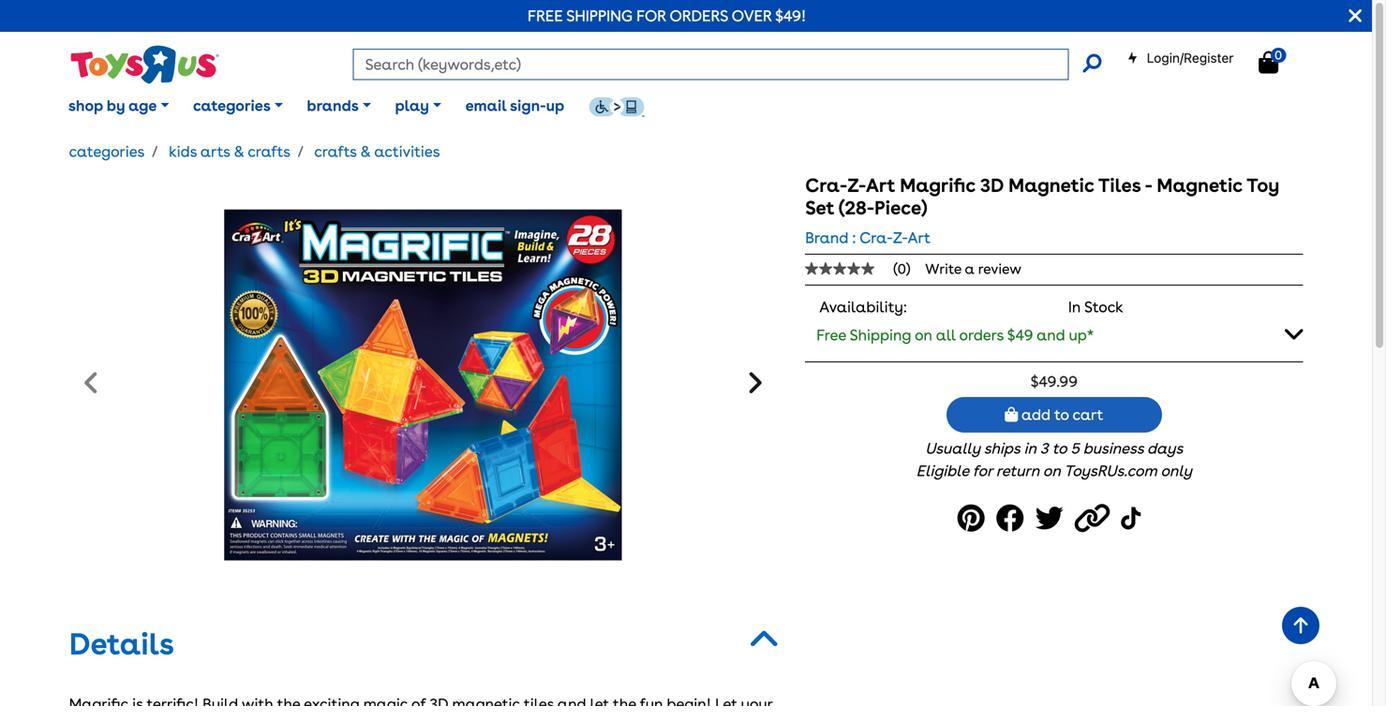 Task type: describe. For each thing, give the bounding box(es) containing it.
copy a link to cra-z-art magrific 3d magnetic tiles - magnetic toy set (28-piece) image
[[1075, 498, 1116, 540]]

only
[[1161, 462, 1193, 481]]

kids arts & crafts
[[169, 143, 291, 161]]

piece)
[[875, 197, 927, 219]]

0 vertical spatial art
[[866, 174, 896, 197]]

add
[[1022, 406, 1051, 424]]

play
[[395, 97, 429, 115]]

1 vertical spatial art
[[908, 229, 931, 247]]

details
[[69, 627, 174, 663]]

email sign-up
[[466, 97, 565, 115]]

categories for categories dropdown button
[[193, 97, 271, 115]]

create a pinterest pin for cra-z-art magrific 3d magnetic tiles - magnetic toy set (28-piece) image
[[958, 498, 991, 540]]

write a review
[[926, 261, 1022, 278]]

1 magnetic from the left
[[1009, 174, 1095, 197]]

activities
[[374, 143, 440, 161]]

(0) button
[[806, 261, 926, 278]]

:
[[853, 229, 856, 247]]

1 & from the left
[[234, 143, 244, 161]]

0 link
[[1259, 48, 1298, 75]]

free shipping on all orders $49 and up*
[[817, 326, 1094, 345]]

close button image
[[1349, 6, 1362, 26]]

review
[[979, 261, 1022, 278]]

cra-z-art magrific 3d magnetic tiles - magnetic toy set (28-piece) image number null image
[[212, 174, 634, 596]]

and
[[1037, 326, 1066, 345]]

toy
[[1247, 174, 1280, 197]]

sign-
[[510, 97, 546, 115]]

shop by age
[[68, 97, 157, 115]]

tiktok image
[[1121, 498, 1146, 540]]

share a link to cra-z-art magrific 3d magnetic tiles - magnetic toy set (28-piece) on twitter image
[[1036, 498, 1069, 540]]

categories button
[[181, 83, 295, 129]]

$49!
[[776, 7, 806, 25]]

categories for the categories link
[[69, 143, 145, 161]]

this icon serves as a link to download the essential accessibility assistive technology app for individuals with physical disabilities. it is featured as part of our commitment to diversity and inclusion. image
[[589, 97, 645, 117]]

by
[[107, 97, 125, 115]]

shipping
[[850, 326, 912, 345]]

1 crafts from the left
[[248, 143, 291, 161]]

share cra-z-art magrific 3d magnetic tiles - magnetic toy set (28-piece) on facebook image
[[996, 498, 1030, 540]]

free shipping for orders over $49!
[[528, 7, 806, 25]]

shopping bag image for 0 link
[[1259, 51, 1279, 74]]

brands button
[[295, 83, 383, 129]]

toys r us image
[[69, 43, 219, 86]]

toysrus.com
[[1064, 462, 1158, 481]]

in stock
[[1069, 298, 1124, 316]]

return
[[996, 462, 1040, 481]]

brand
[[806, 229, 849, 247]]

2 magnetic from the left
[[1157, 174, 1243, 197]]

crafts & activities
[[314, 143, 440, 161]]

a
[[965, 261, 975, 278]]

0 horizontal spatial z-
[[848, 174, 866, 197]]

1 vertical spatial cra-
[[860, 229, 893, 247]]

add to cart
[[1018, 406, 1104, 424]]

orders
[[670, 7, 728, 25]]

brands
[[307, 97, 359, 115]]

$49
[[1008, 326, 1033, 345]]

on inside dropdown button
[[915, 326, 933, 345]]

stock
[[1085, 298, 1124, 316]]

business
[[1084, 440, 1144, 458]]

arts
[[201, 143, 230, 161]]

crafts & activities link
[[314, 143, 440, 161]]

in
[[1069, 298, 1081, 316]]

$49.99
[[1031, 373, 1078, 391]]

-
[[1145, 174, 1152, 197]]

write
[[926, 261, 962, 278]]

2 & from the left
[[360, 143, 371, 161]]



Task type: locate. For each thing, give the bounding box(es) containing it.
0 vertical spatial on
[[915, 326, 933, 345]]

3d
[[981, 174, 1004, 197]]

email sign-up link
[[454, 83, 577, 129]]

shop by age button
[[56, 83, 181, 129]]

cra-
[[806, 174, 848, 197], [860, 229, 893, 247]]

categories link
[[69, 143, 145, 161]]

set
[[806, 197, 835, 219]]

(28-
[[839, 197, 875, 219]]

email
[[466, 97, 507, 115]]

& right arts
[[234, 143, 244, 161]]

0 horizontal spatial crafts
[[248, 143, 291, 161]]

crafts down the brands dropdown button
[[314, 143, 357, 161]]

free
[[817, 326, 846, 345]]

1 horizontal spatial magnetic
[[1157, 174, 1243, 197]]

art up the brand : cra-z-art link
[[866, 174, 896, 197]]

1 vertical spatial categories
[[69, 143, 145, 161]]

0 horizontal spatial shopping bag image
[[1005, 408, 1018, 423]]

1 horizontal spatial cra-
[[860, 229, 893, 247]]

days
[[1147, 440, 1183, 458]]

in
[[1024, 440, 1037, 458]]

to right 3 at the bottom right of the page
[[1052, 440, 1067, 458]]

shopping bag image left add
[[1005, 408, 1018, 423]]

up*
[[1069, 326, 1094, 345]]

ships
[[984, 440, 1020, 458]]

for
[[973, 462, 993, 481]]

None search field
[[353, 49, 1102, 80]]

categories up kids arts & crafts
[[193, 97, 271, 115]]

login/register button
[[1128, 49, 1234, 68]]

z-
[[848, 174, 866, 197], [893, 229, 908, 247]]

on down 3 at the bottom right of the page
[[1043, 462, 1061, 481]]

1 vertical spatial shopping bag image
[[1005, 408, 1018, 423]]

to inside button
[[1055, 406, 1069, 424]]

usually ships in 3 to 5 business days eligible for return on toysrus.com only
[[917, 440, 1193, 481]]

crafts right arts
[[248, 143, 291, 161]]

on inside the usually ships in 3 to 5 business days eligible for return on toysrus.com only
[[1043, 462, 1061, 481]]

tiles
[[1099, 174, 1141, 197]]

magnetic right -
[[1157, 174, 1243, 197]]

crafts
[[248, 143, 291, 161], [314, 143, 357, 161]]

&
[[234, 143, 244, 161], [360, 143, 371, 161]]

menu bar
[[56, 73, 1373, 139]]

z- down piece)
[[893, 229, 908, 247]]

0 vertical spatial cra-
[[806, 174, 848, 197]]

login/register
[[1147, 50, 1234, 66]]

0 horizontal spatial on
[[915, 326, 933, 345]]

1 horizontal spatial categories
[[193, 97, 271, 115]]

1 horizontal spatial art
[[908, 229, 931, 247]]

1 horizontal spatial &
[[360, 143, 371, 161]]

z- right set
[[848, 174, 866, 197]]

categories
[[193, 97, 271, 115], [69, 143, 145, 161]]

& left activities
[[360, 143, 371, 161]]

0 horizontal spatial categories
[[69, 143, 145, 161]]

1 vertical spatial to
[[1052, 440, 1067, 458]]

to right add
[[1055, 406, 1069, 424]]

play button
[[383, 83, 454, 129]]

add to cart button
[[947, 398, 1162, 433]]

brand : cra-z-art link
[[806, 227, 931, 249]]

details link
[[69, 627, 174, 663]]

2 crafts from the left
[[314, 143, 357, 161]]

1 horizontal spatial z-
[[893, 229, 908, 247]]

0 horizontal spatial cra-
[[806, 174, 848, 197]]

1 vertical spatial on
[[1043, 462, 1061, 481]]

free
[[528, 7, 563, 25]]

shopping bag image inside 0 link
[[1259, 51, 1279, 74]]

to inside the usually ships in 3 to 5 business days eligible for return on toysrus.com only
[[1052, 440, 1067, 458]]

Enter Keyword or Item No. search field
[[353, 49, 1069, 80]]

0 horizontal spatial art
[[866, 174, 896, 197]]

0 vertical spatial categories
[[193, 97, 271, 115]]

shopping bag image
[[1259, 51, 1279, 74], [1005, 408, 1018, 423]]

orders
[[960, 326, 1004, 345]]

up
[[546, 97, 565, 115]]

0 horizontal spatial magnetic
[[1009, 174, 1095, 197]]

free shipping on all orders $49 and up* button
[[806, 315, 1304, 354]]

kids arts & crafts link
[[169, 143, 291, 161]]

categories down shop by age
[[69, 143, 145, 161]]

0
[[1275, 48, 1283, 62]]

(0)
[[894, 261, 911, 278]]

usually
[[926, 440, 981, 458]]

on
[[915, 326, 933, 345], [1043, 462, 1061, 481]]

shop
[[68, 97, 103, 115]]

cra-z-art magrific 3d magnetic tiles - magnetic toy set (28-piece) brand : cra-z-art
[[806, 174, 1280, 247]]

cra- right :
[[860, 229, 893, 247]]

shopping bag image for add to cart button
[[1005, 408, 1018, 423]]

0 vertical spatial shopping bag image
[[1259, 51, 1279, 74]]

1 horizontal spatial on
[[1043, 462, 1061, 481]]

availability:
[[820, 298, 907, 316]]

on left all
[[915, 326, 933, 345]]

magnetic
[[1009, 174, 1095, 197], [1157, 174, 1243, 197]]

write a review button
[[926, 261, 1022, 278]]

0 horizontal spatial &
[[234, 143, 244, 161]]

art
[[866, 174, 896, 197], [908, 229, 931, 247]]

magnetic right 3d
[[1009, 174, 1095, 197]]

categories inside dropdown button
[[193, 97, 271, 115]]

age
[[129, 97, 157, 115]]

over
[[732, 7, 772, 25]]

all
[[936, 326, 956, 345]]

menu bar containing shop by age
[[56, 73, 1373, 139]]

1 vertical spatial z-
[[893, 229, 908, 247]]

kids
[[169, 143, 197, 161]]

shopping bag image inside add to cart button
[[1005, 408, 1018, 423]]

1 horizontal spatial shopping bag image
[[1259, 51, 1279, 74]]

0 vertical spatial z-
[[848, 174, 866, 197]]

to
[[1055, 406, 1069, 424], [1052, 440, 1067, 458]]

shopping bag image right login/register
[[1259, 51, 1279, 74]]

magrific
[[900, 174, 976, 197]]

cra- up brand
[[806, 174, 848, 197]]

5
[[1071, 440, 1080, 458]]

art down piece)
[[908, 229, 931, 247]]

free shipping for orders over $49! link
[[528, 7, 806, 25]]

eligible
[[917, 462, 969, 481]]

0 vertical spatial to
[[1055, 406, 1069, 424]]

cart
[[1073, 406, 1104, 424]]

shipping
[[567, 7, 633, 25]]

3
[[1040, 440, 1049, 458]]

1 horizontal spatial crafts
[[314, 143, 357, 161]]

for
[[637, 7, 666, 25]]



Task type: vqa. For each thing, say whether or not it's contained in the screenshot.
-
yes



